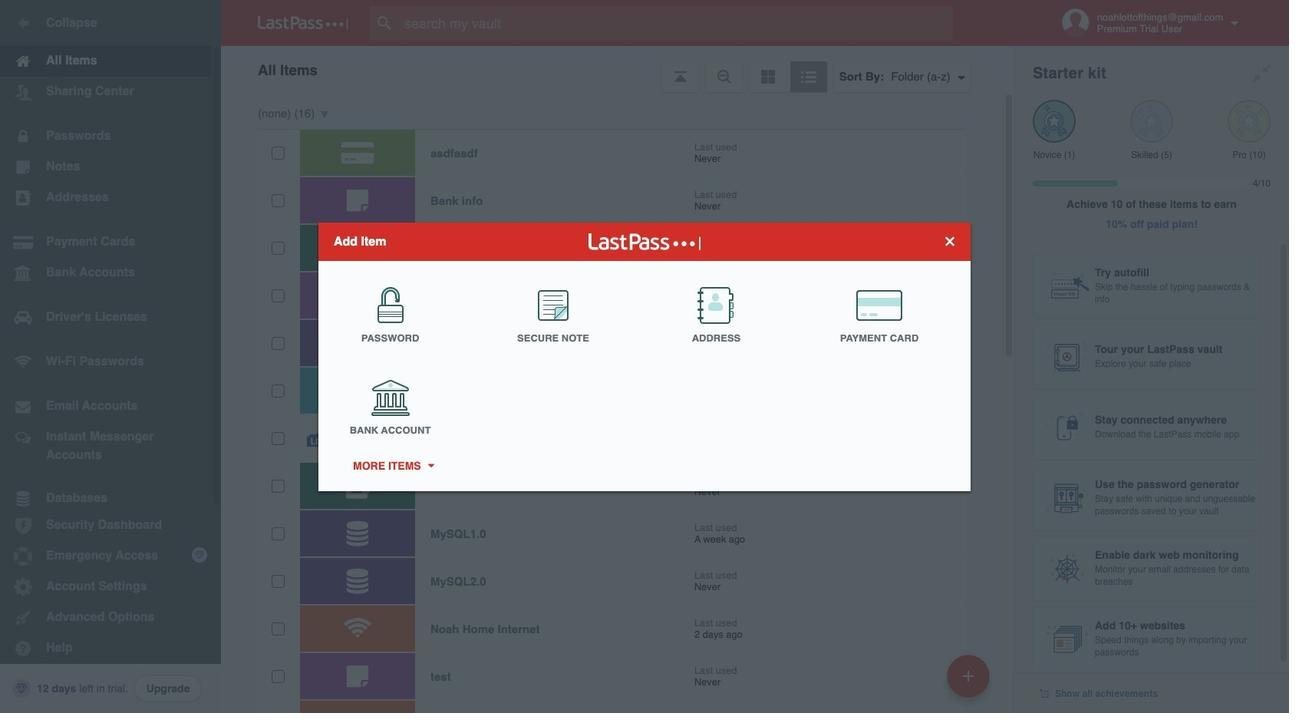 Task type: locate. For each thing, give the bounding box(es) containing it.
caret right image
[[425, 464, 436, 467]]

new item navigation
[[942, 650, 999, 713]]

dialog
[[319, 222, 971, 491]]



Task type: vqa. For each thing, say whether or not it's contained in the screenshot.
search my shared folders text field on the top of the page
no



Task type: describe. For each thing, give the bounding box(es) containing it.
new item image
[[963, 671, 974, 681]]

Search search field
[[370, 6, 983, 40]]

search my vault text field
[[370, 6, 983, 40]]

main navigation navigation
[[0, 0, 221, 713]]

lastpass image
[[258, 16, 349, 30]]

vault options navigation
[[221, 46, 1015, 92]]



